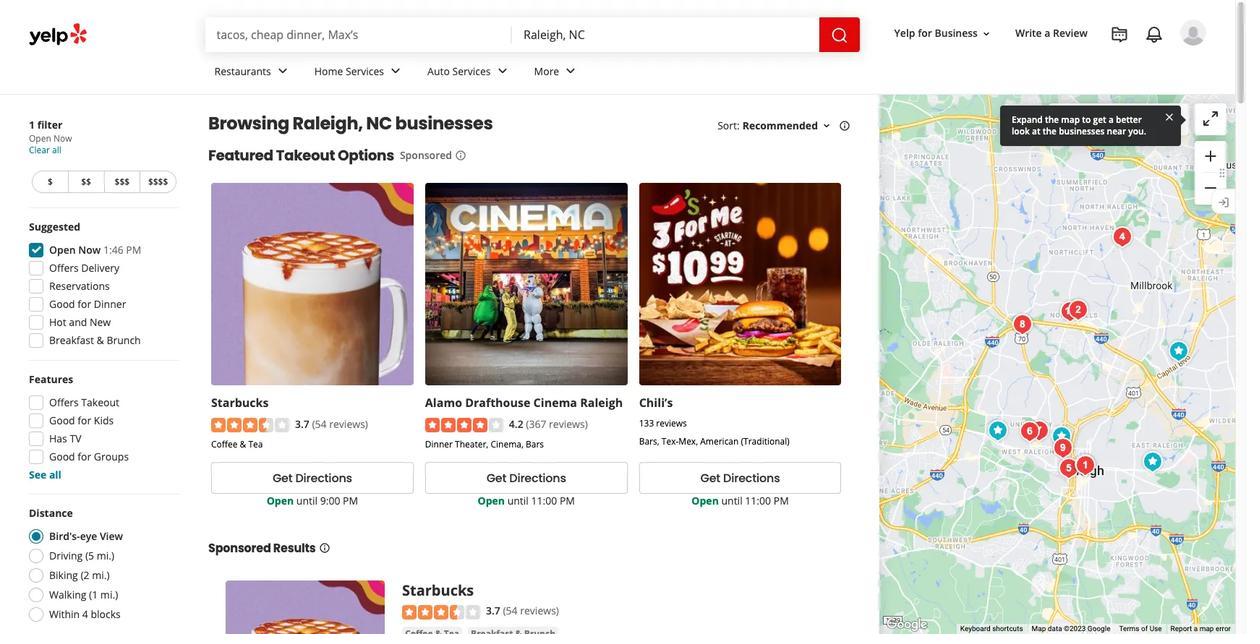 Task type: locate. For each thing, give the bounding box(es) containing it.
pm for alamo drafthouse cinema raleigh
[[560, 494, 575, 508]]

open
[[29, 132, 51, 145], [49, 243, 76, 257], [267, 494, 294, 508], [478, 494, 505, 508], [692, 494, 719, 508]]

a right 'report'
[[1194, 625, 1198, 633]]

good
[[49, 297, 75, 311], [49, 414, 75, 427], [49, 450, 75, 464]]

1 vertical spatial takeout
[[81, 396, 119, 409]]

1 horizontal spatial map
[[1125, 112, 1146, 126]]

good for has tv
[[49, 450, 75, 464]]

1 vertical spatial starbucks
[[402, 581, 474, 600]]

map region
[[847, 1, 1246, 634]]

2 horizontal spatial get
[[700, 470, 720, 486]]

to
[[1082, 114, 1091, 126]]

search
[[1077, 112, 1109, 126]]

moves
[[1149, 112, 1180, 126]]

24 chevron down v2 image inside restaurants "link"
[[274, 62, 291, 80]]

driving (5 mi.)
[[49, 549, 114, 563]]

dinner down 4.2 star rating image
[[425, 438, 453, 451]]

1 horizontal spatial &
[[240, 438, 246, 451]]

offers up good for kids
[[49, 396, 79, 409]]

alamo drafthouse cinema raleigh image
[[1138, 448, 1167, 477]]

1 vertical spatial 3.7 (54 reviews)
[[486, 604, 559, 618]]

2 get directions from the left
[[486, 470, 566, 486]]

dinner up new
[[94, 297, 126, 311]]

open down american
[[692, 494, 719, 508]]

4
[[82, 607, 88, 621]]

mi.) for walking (1 mi.)
[[100, 588, 118, 602]]

get directions for alamo drafthouse cinema raleigh
[[486, 470, 566, 486]]

2 open until 11:00 pm from the left
[[692, 494, 789, 508]]

all right see
[[49, 468, 61, 482]]

group containing suggested
[[25, 220, 179, 352]]

directions up 9:00
[[295, 470, 352, 486]]

3 24 chevron down v2 image from the left
[[494, 62, 511, 80]]

24 chevron down v2 image right restaurants
[[274, 62, 291, 80]]

business categories element
[[203, 52, 1206, 94]]

open until 11:00 pm for chili's
[[692, 494, 789, 508]]

terms of use link
[[1119, 625, 1162, 633]]

& for brunch
[[97, 333, 104, 347]]

for up "hot and new"
[[78, 297, 91, 311]]

offers
[[49, 261, 79, 275], [49, 396, 79, 409]]

good for groups
[[49, 450, 129, 464]]

0 horizontal spatial get directions link
[[211, 462, 414, 494]]

mi.) right the (2
[[92, 568, 110, 582]]

0 horizontal spatial takeout
[[81, 396, 119, 409]]

1 vertical spatial dinner
[[425, 438, 453, 451]]

drafthouse
[[465, 395, 530, 411]]

2 directions from the left
[[509, 470, 566, 486]]

map
[[1032, 625, 1046, 633]]

for down offers takeout
[[78, 414, 91, 427]]

raleigh,
[[293, 111, 363, 135]]

until down cinema,
[[507, 494, 529, 508]]

1 horizontal spatial takeout
[[276, 145, 335, 166]]

get directions up open until 9:00 pm
[[273, 470, 352, 486]]

takeout for offers
[[81, 396, 119, 409]]

1 vertical spatial group
[[25, 220, 179, 352]]

0 horizontal spatial 11:00
[[531, 494, 557, 508]]

map inside expand the map to get a better look at the businesses near you.
[[1061, 114, 1080, 126]]

near
[[1107, 125, 1126, 137]]

blocks
[[91, 607, 121, 621]]

0 horizontal spatial starbucks link
[[211, 395, 269, 411]]

$ button
[[32, 171, 68, 193]]

chili's
[[639, 395, 673, 411]]

get down american
[[700, 470, 720, 486]]

0 vertical spatial 3.7 (54 reviews)
[[295, 417, 368, 431]]

all right clear
[[52, 144, 61, 156]]

4 24 chevron down v2 image from the left
[[562, 62, 579, 80]]

sponsored right the options
[[400, 148, 452, 162]]

a
[[1044, 26, 1050, 40], [1109, 114, 1114, 126], [1194, 625, 1198, 633]]

2 horizontal spatial map
[[1199, 625, 1214, 633]]

1 horizontal spatial get
[[486, 470, 506, 486]]

services for home services
[[346, 64, 384, 78]]

1 services from the left
[[346, 64, 384, 78]]

0 horizontal spatial get
[[273, 470, 292, 486]]

good up hot
[[49, 297, 75, 311]]

1 good from the top
[[49, 297, 75, 311]]

1 horizontal spatial a
[[1109, 114, 1114, 126]]

1 vertical spatial (54
[[503, 604, 518, 618]]

options
[[338, 145, 394, 166]]

0 vertical spatial offers
[[49, 261, 79, 275]]

bartaco north hills image
[[1056, 297, 1085, 326]]

0 horizontal spatial directions
[[295, 470, 352, 486]]

1 get directions link from the left
[[211, 462, 414, 494]]

all inside the 1 filter open now clear all
[[52, 144, 61, 156]]

0 horizontal spatial &
[[97, 333, 104, 347]]

tv
[[70, 432, 81, 445]]

0 horizontal spatial now
[[53, 132, 72, 145]]

google image
[[883, 615, 931, 634]]

0 vertical spatial good
[[49, 297, 75, 311]]

bird's-eye view
[[49, 529, 123, 543]]

expand the map to get a better look at the businesses near you. tooltip
[[1000, 106, 1181, 146]]

1 horizontal spatial open until 11:00 pm
[[692, 494, 789, 508]]

for for groups
[[78, 450, 91, 464]]

delivery
[[81, 261, 119, 275]]

raleigh
[[580, 395, 623, 411]]

bars
[[526, 438, 544, 451]]

reservations
[[49, 279, 110, 293]]

1 vertical spatial offers
[[49, 396, 79, 409]]

0 horizontal spatial 3.7
[[295, 417, 309, 431]]

mi.) right (5
[[97, 549, 114, 563]]

featured takeout options
[[208, 145, 394, 166]]

tea
[[248, 438, 263, 451]]

breakfast & brunch
[[49, 333, 141, 347]]

get for starbucks
[[273, 470, 292, 486]]

none field the near
[[524, 27, 807, 43]]

good up has tv
[[49, 414, 75, 427]]

24 chevron down v2 image inside auto services link
[[494, 62, 511, 80]]

yelp for business
[[894, 26, 978, 40]]

search as map moves
[[1077, 112, 1180, 126]]

2 services from the left
[[452, 64, 491, 78]]

ihop image
[[1164, 337, 1193, 366]]

1 vertical spatial a
[[1109, 114, 1114, 126]]

3 good from the top
[[49, 450, 75, 464]]

breakfast
[[49, 333, 94, 347]]

1 horizontal spatial now
[[78, 243, 101, 257]]

0 horizontal spatial none field
[[217, 27, 500, 43]]

get directions link down bars
[[425, 462, 627, 494]]

1 vertical spatial 3.7
[[486, 604, 500, 618]]

now
[[53, 132, 72, 145], [78, 243, 101, 257]]

services right auto
[[452, 64, 491, 78]]

dinner theater, cinema, bars
[[425, 438, 544, 451]]

takeout for featured
[[276, 145, 335, 166]]

get for alamo drafthouse cinema raleigh
[[486, 470, 506, 486]]

driving
[[49, 549, 83, 563]]

16 info v2 image
[[839, 120, 850, 131], [455, 150, 466, 161]]

2 horizontal spatial get directions link
[[639, 462, 841, 494]]

map for error
[[1199, 625, 1214, 633]]

0 vertical spatial now
[[53, 132, 72, 145]]

takeout up kids
[[81, 396, 119, 409]]

0 horizontal spatial sponsored
[[208, 540, 271, 557]]

0 horizontal spatial 3.7 star rating image
[[211, 418, 289, 433]]

open down dinner theater, cinema, bars
[[478, 494, 505, 508]]

0 horizontal spatial 3.7 (54 reviews)
[[295, 417, 368, 431]]

report a map error link
[[1171, 625, 1231, 633]]

24 chevron down v2 image right auto services
[[494, 62, 511, 80]]

pm
[[126, 243, 141, 257], [343, 494, 358, 508], [560, 494, 575, 508], [774, 494, 789, 508]]

businesses
[[395, 111, 493, 135], [1059, 125, 1105, 137]]

dinner
[[94, 297, 126, 311], [425, 438, 453, 451]]

1 vertical spatial 3.7 star rating image
[[402, 605, 480, 619]]

& left tea on the left of page
[[240, 438, 246, 451]]

mi.) for biking (2 mi.)
[[92, 568, 110, 582]]

2 horizontal spatial directions
[[723, 470, 780, 486]]

good down has tv
[[49, 450, 75, 464]]

0 vertical spatial dinner
[[94, 297, 126, 311]]

now inside the 1 filter open now clear all
[[53, 132, 72, 145]]

good for kids
[[49, 414, 114, 427]]

open for starbucks
[[267, 494, 294, 508]]

2 horizontal spatial get directions
[[700, 470, 780, 486]]

(54
[[312, 417, 327, 431], [503, 604, 518, 618]]

0 vertical spatial 3.7
[[295, 417, 309, 431]]

1 vertical spatial good
[[49, 414, 75, 427]]

1 vertical spatial all
[[49, 468, 61, 482]]

search image
[[831, 26, 848, 44]]

2 vertical spatial good
[[49, 450, 75, 464]]

1 none field from the left
[[217, 27, 500, 43]]

2 get from the left
[[486, 470, 506, 486]]

11:00 down (traditional)
[[745, 494, 771, 508]]

get directions link for starbucks
[[211, 462, 414, 494]]

1 offers from the top
[[49, 261, 79, 275]]

0 vertical spatial sponsored
[[400, 148, 452, 162]]

1 horizontal spatial until
[[507, 494, 529, 508]]

1 vertical spatial now
[[78, 243, 101, 257]]

0 horizontal spatial 16 info v2 image
[[455, 150, 466, 161]]

until left 9:00
[[296, 494, 318, 508]]

view
[[100, 529, 123, 543]]

2 11:00 from the left
[[745, 494, 771, 508]]

a right write
[[1044, 26, 1050, 40]]

offers for offers delivery
[[49, 261, 79, 275]]

group
[[1195, 141, 1226, 205], [25, 220, 179, 352], [25, 372, 179, 482]]

1 horizontal spatial none field
[[524, 27, 807, 43]]

open until 11:00 pm down american
[[692, 494, 789, 508]]

map left to
[[1061, 114, 1080, 126]]

$$$$
[[148, 176, 168, 188]]

1 vertical spatial sponsored
[[208, 540, 271, 557]]

24 chevron down v2 image right more
[[562, 62, 579, 80]]

offers delivery
[[49, 261, 119, 275]]

16 chevron down v2 image
[[981, 28, 992, 40]]

0 horizontal spatial businesses
[[395, 111, 493, 135]]

1 vertical spatial mi.)
[[92, 568, 110, 582]]

directions down (traditional)
[[723, 470, 780, 486]]

133
[[639, 417, 654, 429]]

report a map error
[[1171, 625, 1231, 633]]

2 vertical spatial mi.)
[[100, 588, 118, 602]]

1 get directions from the left
[[273, 470, 352, 486]]

directions for alamo drafthouse cinema raleigh
[[509, 470, 566, 486]]

11:00 down bars
[[531, 494, 557, 508]]

0 vertical spatial &
[[97, 333, 104, 347]]

a right get
[[1109, 114, 1114, 126]]

open until 11:00 pm down bars
[[478, 494, 575, 508]]

open down 1 on the left
[[29, 132, 51, 145]]

now down filter
[[53, 132, 72, 145]]

open for alamo drafthouse cinema raleigh
[[478, 494, 505, 508]]

option group
[[25, 506, 179, 626]]

get
[[273, 470, 292, 486], [486, 470, 506, 486], [700, 470, 720, 486]]

1 11:00 from the left
[[531, 494, 557, 508]]

0 vertical spatial mi.)
[[97, 549, 114, 563]]

1 horizontal spatial 16 info v2 image
[[839, 120, 850, 131]]

get directions down american
[[700, 470, 780, 486]]

0 horizontal spatial until
[[296, 494, 318, 508]]

$$$$ button
[[140, 171, 176, 193]]

eye
[[80, 529, 97, 543]]

keyboard shortcuts button
[[960, 624, 1023, 634]]

0 horizontal spatial starbucks
[[211, 395, 269, 411]]

a inside expand the map to get a better look at the businesses near you.
[[1109, 114, 1114, 126]]

0 vertical spatial (54
[[312, 417, 327, 431]]

sponsored
[[400, 148, 452, 162], [208, 540, 271, 557]]

None search field
[[205, 17, 862, 52]]

sponsored for sponsored results
[[208, 540, 271, 557]]

services
[[346, 64, 384, 78], [452, 64, 491, 78]]

2 offers from the top
[[49, 396, 79, 409]]

more link
[[523, 52, 591, 94]]

3 until from the left
[[721, 494, 742, 508]]

reviews) for alamo drafthouse cinema raleigh
[[549, 417, 588, 431]]

1 horizontal spatial businesses
[[1059, 125, 1105, 137]]

1 vertical spatial &
[[240, 438, 246, 451]]

featured
[[208, 145, 273, 166]]

open up results
[[267, 494, 294, 508]]

get directions link
[[211, 462, 414, 494], [425, 462, 627, 494], [639, 462, 841, 494]]

takeout down raleigh,
[[276, 145, 335, 166]]

3.7 star rating image
[[211, 418, 289, 433], [402, 605, 480, 619]]

0 horizontal spatial a
[[1044, 26, 1050, 40]]

starbucks image
[[1047, 422, 1076, 451]]

1 horizontal spatial starbucks link
[[402, 581, 474, 600]]

of
[[1141, 625, 1148, 633]]

0 vertical spatial a
[[1044, 26, 1050, 40]]

offers up "reservations"
[[49, 261, 79, 275]]

24 chevron down v2 image inside home services link
[[387, 62, 404, 80]]

services right home
[[346, 64, 384, 78]]

24 chevron down v2 image for auto services
[[494, 62, 511, 80]]

24 chevron down v2 image left auto
[[387, 62, 404, 80]]

get up open until 9:00 pm
[[273, 470, 292, 486]]

1 horizontal spatial 11:00
[[745, 494, 771, 508]]

map left error
[[1199, 625, 1214, 633]]

16 info v2 image for featured takeout options
[[455, 150, 466, 161]]

expand the map to get a better look at the businesses near you.
[[1012, 114, 1146, 137]]

terms of use
[[1119, 625, 1162, 633]]

3.7 (54 reviews) for rightmost 3.7 star rating image
[[486, 604, 559, 618]]

brewery bhavana image
[[1070, 451, 1099, 479]]

now up the offers delivery
[[78, 243, 101, 257]]

$$$ button
[[104, 171, 140, 193]]

get down cinema,
[[486, 470, 506, 486]]

none field up home services
[[217, 27, 500, 43]]

directions down bars
[[509, 470, 566, 486]]

4.2 star rating image
[[425, 418, 503, 433]]

for inside button
[[918, 26, 932, 40]]

0 horizontal spatial open until 11:00 pm
[[478, 494, 575, 508]]

nc
[[366, 111, 392, 135]]

mi.) right the (1
[[100, 588, 118, 602]]

None field
[[217, 27, 500, 43], [524, 27, 807, 43]]

9:00
[[320, 494, 340, 508]]

24 chevron down v2 image
[[274, 62, 291, 80], [387, 62, 404, 80], [494, 62, 511, 80], [562, 62, 579, 80]]

tex-
[[662, 435, 679, 448]]

1 open until 11:00 pm from the left
[[478, 494, 575, 508]]

2 horizontal spatial until
[[721, 494, 742, 508]]

& for tea
[[240, 438, 246, 451]]

the
[[1045, 114, 1059, 126], [1043, 125, 1057, 137]]

get directions down bars
[[486, 470, 566, 486]]

1 until from the left
[[296, 494, 318, 508]]

2 get directions link from the left
[[425, 462, 627, 494]]

0 vertical spatial 16 info v2 image
[[839, 120, 850, 131]]

0 horizontal spatial services
[[346, 64, 384, 78]]

yelp for business button
[[888, 21, 998, 47]]

for down tv
[[78, 450, 91, 464]]

2 horizontal spatial a
[[1194, 625, 1198, 633]]

projects image
[[1111, 26, 1128, 43]]

3 directions from the left
[[723, 470, 780, 486]]

1 horizontal spatial get directions link
[[425, 462, 627, 494]]

1 horizontal spatial services
[[452, 64, 491, 78]]

open until 11:00 pm
[[478, 494, 575, 508], [692, 494, 789, 508]]

user actions element
[[883, 18, 1226, 107]]

1 directions from the left
[[295, 470, 352, 486]]

none field up "business categories" element
[[524, 27, 807, 43]]

within
[[49, 607, 80, 621]]

2 good from the top
[[49, 414, 75, 427]]

1 horizontal spatial 3.7 (54 reviews)
[[486, 604, 559, 618]]

get directions link down tea on the left of page
[[211, 462, 414, 494]]

3.7
[[295, 417, 309, 431], [486, 604, 500, 618]]

coffee
[[211, 438, 238, 451]]

sponsored left results
[[208, 540, 271, 557]]

0 vertical spatial all
[[52, 144, 61, 156]]

map for moves
[[1125, 112, 1146, 126]]

until down american
[[721, 494, 742, 508]]

home
[[314, 64, 343, 78]]

2 none field from the left
[[524, 27, 807, 43]]

map for to
[[1061, 114, 1080, 126]]

pm for chili's
[[774, 494, 789, 508]]

2 24 chevron down v2 image from the left
[[387, 62, 404, 80]]

get directions link down american
[[639, 462, 841, 494]]

1 24 chevron down v2 image from the left
[[274, 62, 291, 80]]

1 horizontal spatial directions
[[509, 470, 566, 486]]

2 until from the left
[[507, 494, 529, 508]]

1 horizontal spatial sponsored
[[400, 148, 452, 162]]

1 get from the left
[[273, 470, 292, 486]]

2 vertical spatial a
[[1194, 625, 1198, 633]]

bida manda image
[[1071, 451, 1100, 480]]

1 horizontal spatial get directions
[[486, 470, 566, 486]]

0 vertical spatial 3.7 star rating image
[[211, 418, 289, 433]]

2 vertical spatial group
[[25, 372, 179, 482]]

map right as
[[1125, 112, 1146, 126]]

16 info v2 image
[[319, 542, 330, 554]]

starbucks link
[[211, 395, 269, 411], [402, 581, 474, 600]]

0 vertical spatial takeout
[[276, 145, 335, 166]]

0 horizontal spatial map
[[1061, 114, 1080, 126]]

for right "yelp"
[[918, 26, 932, 40]]

& down new
[[97, 333, 104, 347]]

1 vertical spatial 16 info v2 image
[[455, 150, 466, 161]]

pm for starbucks
[[343, 494, 358, 508]]

4.2
[[509, 417, 523, 431]]

24 chevron down v2 image inside more 'link'
[[562, 62, 579, 80]]

zoom out image
[[1202, 179, 1219, 197]]

option group containing distance
[[25, 506, 179, 626]]

0 horizontal spatial get directions
[[273, 470, 352, 486]]



Task type: describe. For each thing, give the bounding box(es) containing it.
suggested
[[29, 220, 80, 234]]

until for alamo drafthouse cinema raleigh
[[507, 494, 529, 508]]

distance
[[29, 506, 73, 520]]

chili's 133 reviews bars, tex-mex, american (traditional)
[[639, 395, 790, 448]]

24 chevron down v2 image for restaurants
[[274, 62, 291, 80]]

1 horizontal spatial starbucks
[[402, 581, 474, 600]]

chili's link
[[639, 395, 673, 411]]

walking (1 mi.)
[[49, 588, 118, 602]]

24 chevron down v2 image for more
[[562, 62, 579, 80]]

now inside 'group'
[[78, 243, 101, 257]]

1:46
[[103, 243, 123, 257]]

walking
[[49, 588, 86, 602]]

error
[[1216, 625, 1231, 633]]

hot
[[49, 315, 66, 329]]

(5
[[85, 549, 94, 563]]

open for chili's
[[692, 494, 719, 508]]

look
[[1012, 125, 1030, 137]]

clear
[[29, 144, 50, 156]]

for for kids
[[78, 414, 91, 427]]

shortcuts
[[992, 625, 1023, 633]]

1 vertical spatial starbucks link
[[402, 581, 474, 600]]

0 vertical spatial starbucks link
[[211, 395, 269, 411]]

recommended button
[[742, 119, 832, 132]]

bird's-
[[49, 529, 80, 543]]

expand
[[1012, 114, 1043, 126]]

11:00 for alamo drafthouse cinema raleigh
[[531, 494, 557, 508]]

for for dinner
[[78, 297, 91, 311]]

3 get from the left
[[700, 470, 720, 486]]

$$$
[[115, 176, 130, 188]]

business
[[935, 26, 978, 40]]

coffee & tea
[[211, 438, 263, 451]]

see
[[29, 468, 46, 482]]

24 chevron down v2 image for home services
[[387, 62, 404, 80]]

(367
[[526, 417, 546, 431]]

write a review
[[1015, 26, 1088, 40]]

pizza hut image
[[983, 417, 1012, 445]]

alamo drafthouse cinema raleigh
[[425, 395, 623, 411]]

auto
[[427, 64, 450, 78]]

data
[[1048, 625, 1062, 633]]

open until 11:00 pm for alamo drafthouse cinema raleigh
[[478, 494, 575, 508]]

3 get directions link from the left
[[639, 462, 841, 494]]

cinema
[[533, 395, 577, 411]]

all inside 'group'
[[49, 468, 61, 482]]

alamo drafthouse cinema raleigh link
[[425, 395, 623, 411]]

close image
[[1164, 110, 1175, 123]]

Find text field
[[217, 27, 500, 43]]

16 info v2 image for browsing raleigh, nc businesses
[[839, 120, 850, 131]]

1 horizontal spatial dinner
[[425, 438, 453, 451]]

bars,
[[639, 435, 659, 448]]

la santa modern mexican food image
[[1049, 434, 1078, 463]]

zoom in image
[[1202, 147, 1219, 165]]

keyboard shortcuts
[[960, 625, 1023, 633]]

clear all link
[[29, 144, 61, 156]]

brunch
[[107, 333, 141, 347]]

the cowfish sushi burger bar image
[[1064, 296, 1093, 325]]

see all button
[[29, 468, 61, 482]]

16 chevron down v2 image
[[821, 120, 832, 131]]

1 horizontal spatial 3.7 star rating image
[[402, 605, 480, 619]]

features
[[29, 372, 73, 386]]

results
[[273, 540, 316, 557]]

11:00 for chili's
[[745, 494, 771, 508]]

good for dinner
[[49, 297, 126, 311]]

open until 9:00 pm
[[267, 494, 358, 508]]

$
[[48, 176, 53, 188]]

new
[[90, 315, 111, 329]]

(2
[[81, 568, 89, 582]]

terms
[[1119, 625, 1139, 633]]

tupelo honey southern kitchen & bar image
[[1015, 417, 1044, 446]]

reviews
[[656, 417, 687, 429]]

4.2 (367 reviews)
[[509, 417, 588, 431]]

businesses inside expand the map to get a better look at the businesses near you.
[[1059, 125, 1105, 137]]

kids
[[94, 414, 114, 427]]

for for business
[[918, 26, 932, 40]]

mex,
[[679, 435, 698, 448]]

at
[[1032, 125, 1040, 137]]

a for write
[[1044, 26, 1050, 40]]

sort:
[[717, 119, 740, 132]]

good for reservations
[[49, 297, 75, 311]]

see all
[[29, 468, 61, 482]]

1 filter open now clear all
[[29, 118, 72, 156]]

biking
[[49, 568, 78, 582]]

recommended
[[742, 119, 818, 132]]

1 horizontal spatial (54
[[503, 604, 518, 618]]

write a review link
[[1009, 21, 1093, 47]]

theater,
[[455, 438, 488, 451]]

$$ button
[[68, 171, 104, 193]]

reviews) for starbucks
[[329, 417, 368, 431]]

offers takeout
[[49, 396, 119, 409]]

has
[[49, 432, 67, 445]]

cj b. image
[[1180, 20, 1206, 46]]

get directions for starbucks
[[273, 470, 352, 486]]

groups
[[94, 450, 129, 464]]

sushi mon image
[[1008, 310, 1037, 339]]

0 horizontal spatial (54
[[312, 417, 327, 431]]

salt & lime cabo grill image
[[1108, 223, 1137, 252]]

open down suggested
[[49, 243, 76, 257]]

filter
[[37, 118, 62, 132]]

3.7 (54 reviews) for 3.7 star rating image to the top
[[295, 417, 368, 431]]

Near text field
[[524, 27, 807, 43]]

offers for offers takeout
[[49, 396, 79, 409]]

directions for starbucks
[[295, 470, 352, 486]]

review
[[1053, 26, 1088, 40]]

tazza kitchen village district image
[[1025, 417, 1054, 445]]

has tv
[[49, 432, 81, 445]]

browsing
[[208, 111, 289, 135]]

until for starbucks
[[296, 494, 318, 508]]

get directions link for alamo drafthouse cinema raleigh
[[425, 462, 627, 494]]

expand map image
[[1202, 110, 1219, 127]]

cinema,
[[491, 438, 524, 451]]

you.
[[1128, 125, 1146, 137]]

sponsored for sponsored
[[400, 148, 452, 162]]

auto services
[[427, 64, 491, 78]]

open inside the 1 filter open now clear all
[[29, 132, 51, 145]]

©2023
[[1064, 625, 1086, 633]]

home services
[[314, 64, 384, 78]]

0 vertical spatial group
[[1195, 141, 1226, 205]]

3 get directions from the left
[[700, 470, 780, 486]]

group containing features
[[25, 372, 179, 482]]

auto services link
[[416, 52, 523, 94]]

services for auto services
[[452, 64, 491, 78]]

as
[[1112, 112, 1123, 126]]

more
[[534, 64, 559, 78]]

restaurants link
[[203, 52, 303, 94]]

home services link
[[303, 52, 416, 94]]

mi.) for driving (5 mi.)
[[97, 549, 114, 563]]

browsing raleigh, nc businesses
[[208, 111, 493, 135]]

0 horizontal spatial dinner
[[94, 297, 126, 311]]

0 vertical spatial starbucks
[[211, 395, 269, 411]]

a for report
[[1194, 625, 1198, 633]]

(1
[[89, 588, 98, 602]]

report
[[1171, 625, 1192, 633]]

1
[[29, 118, 35, 132]]

none field find
[[217, 27, 500, 43]]

1 horizontal spatial 3.7
[[486, 604, 500, 618]]

the pit image
[[1054, 454, 1083, 483]]

notifications image
[[1145, 26, 1163, 43]]



Task type: vqa. For each thing, say whether or not it's contained in the screenshot.
Breakfast & Brunch
yes



